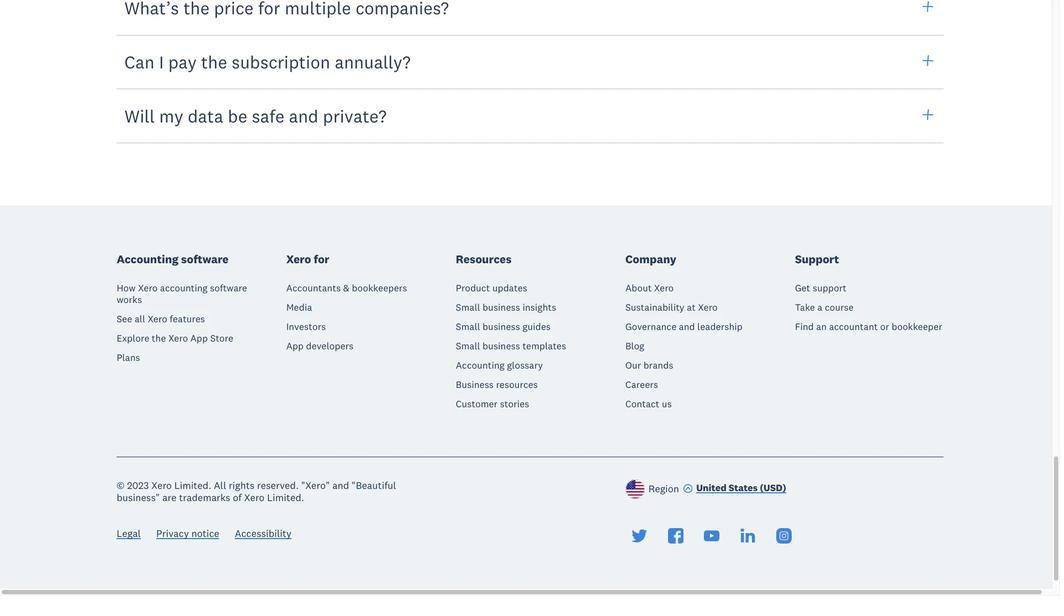 Task type: describe. For each thing, give the bounding box(es) containing it.
of
[[233, 492, 242, 505]]

are
[[162, 492, 177, 505]]

take a course
[[796, 301, 854, 314]]

or
[[881, 321, 890, 333]]

notice
[[192, 528, 220, 540]]

will my data be safe and private?
[[124, 105, 387, 127]]

will my data be safe and private? button
[[117, 88, 944, 144]]

privacy
[[156, 528, 189, 540]]

instagram image
[[777, 529, 792, 544]]

accountants
[[286, 282, 341, 294]]

how
[[117, 282, 136, 294]]

resources
[[456, 252, 512, 267]]

find an accountant or bookkeeper
[[796, 321, 943, 333]]

privacy notice
[[156, 528, 220, 540]]

contact us
[[626, 398, 672, 410]]

accessibility
[[235, 528, 292, 540]]

sustainability
[[626, 301, 685, 314]]

our brands link
[[626, 360, 674, 372]]

product updates link
[[456, 282, 528, 294]]

can i pay the subscription annually?
[[124, 51, 411, 73]]

xero down features
[[168, 332, 188, 345]]

small for small business insights
[[456, 301, 481, 314]]

youtube image
[[705, 529, 720, 544]]

safe
[[252, 105, 285, 127]]

pay
[[168, 51, 197, 73]]

governance and leadership
[[626, 321, 743, 333]]

store
[[210, 332, 233, 345]]

united states (usd) button
[[683, 482, 787, 497]]

product
[[456, 282, 490, 294]]

accounting for accounting software
[[117, 252, 179, 267]]

1 horizontal spatial app
[[286, 340, 304, 352]]

get support link
[[796, 282, 847, 294]]

careers
[[626, 379, 659, 391]]

contact
[[626, 398, 660, 410]]

region
[[649, 483, 680, 496]]

explore the xero app store link
[[117, 332, 233, 345]]

blog link
[[626, 340, 645, 352]]

leadership
[[698, 321, 743, 333]]

states
[[729, 482, 758, 495]]

xero inside how xero accounting software works
[[138, 282, 158, 294]]

business for guides
[[483, 321, 521, 333]]

business resources
[[456, 379, 538, 391]]

sustainability at xero
[[626, 301, 718, 314]]

0 horizontal spatial app
[[191, 332, 208, 345]]

small business templates
[[456, 340, 567, 352]]

data
[[188, 105, 223, 127]]

glossary
[[507, 360, 543, 372]]

a
[[818, 301, 823, 314]]

bookkeepers
[[352, 282, 407, 294]]

blog
[[626, 340, 645, 352]]

accountants & bookkeepers link
[[286, 282, 407, 294]]

plans
[[117, 352, 140, 364]]

take
[[796, 301, 816, 314]]

united states (usd)
[[697, 482, 787, 495]]

rights
[[229, 479, 255, 492]]

annually?
[[335, 51, 411, 73]]

small business templates link
[[456, 340, 567, 352]]

about
[[626, 282, 652, 294]]

explore
[[117, 332, 149, 345]]

guides
[[523, 321, 551, 333]]

insights
[[523, 301, 557, 314]]

how xero accounting software works
[[117, 282, 247, 306]]

legal link
[[117, 528, 141, 543]]

can i pay the subscription annually? button
[[117, 34, 944, 90]]

media
[[286, 301, 312, 314]]

software inside how xero accounting software works
[[210, 282, 247, 294]]

twitter image
[[632, 529, 648, 544]]

sustainability at xero link
[[626, 301, 718, 314]]

reserved.
[[257, 479, 299, 492]]

business
[[456, 379, 494, 391]]

careers link
[[626, 379, 659, 391]]

all
[[214, 479, 226, 492]]

be
[[228, 105, 248, 127]]

(usd)
[[760, 482, 787, 495]]

1 horizontal spatial limited.
[[267, 492, 304, 505]]



Task type: vqa. For each thing, say whether or not it's contained in the screenshot.
First name text box
no



Task type: locate. For each thing, give the bounding box(es) containing it.
see
[[117, 313, 132, 325]]

and inside © 2023 xero limited. all rights reserved. "xero" and "beautiful business" are trademarks of xero limited.
[[333, 479, 349, 492]]

templates
[[523, 340, 567, 352]]

small business insights
[[456, 301, 557, 314]]

brands
[[644, 360, 674, 372]]

how xero accounting software works link
[[117, 282, 265, 306]]

works
[[117, 294, 142, 306]]

investors
[[286, 321, 326, 333]]

1 vertical spatial accounting
[[456, 360, 505, 372]]

© 2023 xero limited. all rights reserved. "xero" and "beautiful business" are trademarks of xero limited.
[[117, 479, 397, 505]]

at
[[687, 301, 696, 314]]

small business guides link
[[456, 321, 551, 333]]

2 horizontal spatial and
[[679, 321, 696, 333]]

xero up sustainability at xero link
[[655, 282, 674, 294]]

and right 'safe'
[[289, 105, 319, 127]]

business"
[[117, 492, 160, 505]]

united
[[697, 482, 727, 495]]

the right pay
[[201, 51, 227, 73]]

developers
[[306, 340, 354, 352]]

0 vertical spatial the
[[201, 51, 227, 73]]

features
[[170, 313, 205, 325]]

xero right at
[[699, 301, 718, 314]]

1 vertical spatial the
[[152, 332, 166, 345]]

xero right the of
[[244, 492, 265, 505]]

accounting glossary
[[456, 360, 543, 372]]

small for small business templates
[[456, 340, 481, 352]]

xero left for
[[286, 252, 311, 267]]

us
[[662, 398, 672, 410]]

1 horizontal spatial the
[[201, 51, 227, 73]]

bookkeeper
[[892, 321, 943, 333]]

accounting
[[160, 282, 208, 294]]

2 vertical spatial and
[[333, 479, 349, 492]]

accounting software
[[117, 252, 229, 267]]

accessibility link
[[235, 528, 292, 543]]

1 horizontal spatial and
[[333, 479, 349, 492]]

media link
[[286, 301, 312, 314]]

3 business from the top
[[483, 340, 521, 352]]

0 horizontal spatial limited.
[[174, 479, 212, 492]]

&
[[343, 282, 350, 294]]

accounting
[[117, 252, 179, 267], [456, 360, 505, 372]]

accountants & bookkeepers
[[286, 282, 407, 294]]

business up small business guides
[[483, 301, 521, 314]]

privacy notice link
[[156, 528, 220, 543]]

accountant
[[830, 321, 879, 333]]

an
[[817, 321, 827, 333]]

get support
[[796, 282, 847, 294]]

plans link
[[117, 352, 140, 364]]

course
[[826, 301, 854, 314]]

accounting glossary link
[[456, 360, 543, 372]]

our
[[626, 360, 642, 372]]

1 vertical spatial software
[[210, 282, 247, 294]]

0 horizontal spatial accounting
[[117, 252, 179, 267]]

software right the accounting
[[210, 282, 247, 294]]

app developers
[[286, 340, 354, 352]]

1 vertical spatial and
[[679, 321, 696, 333]]

can
[[124, 51, 155, 73]]

xero right "all"
[[148, 313, 167, 325]]

accounting for accounting glossary
[[456, 360, 505, 372]]

1 small from the top
[[456, 301, 481, 314]]

the current region is united states image
[[626, 480, 645, 499]]

0 horizontal spatial and
[[289, 105, 319, 127]]

2 business from the top
[[483, 321, 521, 333]]

accounting up business
[[456, 360, 505, 372]]

2 vertical spatial small
[[456, 340, 481, 352]]

limited. up "accessibility"
[[267, 492, 304, 505]]

support
[[813, 282, 847, 294]]

accounting up how
[[117, 252, 179, 267]]

about xero link
[[626, 282, 674, 294]]

facebook image
[[669, 529, 684, 544]]

0 horizontal spatial the
[[152, 332, 166, 345]]

2 vertical spatial business
[[483, 340, 521, 352]]

3 small from the top
[[456, 340, 481, 352]]

find an accountant or bookkeeper link
[[796, 321, 943, 333]]

i
[[159, 51, 164, 73]]

"beautiful
[[352, 479, 397, 492]]

software up the accounting
[[181, 252, 229, 267]]

and
[[289, 105, 319, 127], [679, 321, 696, 333], [333, 479, 349, 492]]

business resources link
[[456, 379, 538, 391]]

0 vertical spatial accounting
[[117, 252, 179, 267]]

0 vertical spatial and
[[289, 105, 319, 127]]

and inside 'dropdown button'
[[289, 105, 319, 127]]

business down small business guides 'link'
[[483, 340, 521, 352]]

business for templates
[[483, 340, 521, 352]]

see all xero features
[[117, 313, 205, 325]]

2 small from the top
[[456, 321, 481, 333]]

and down at
[[679, 321, 696, 333]]

app down features
[[191, 332, 208, 345]]

investors link
[[286, 321, 326, 333]]

small business insights link
[[456, 301, 557, 314]]

for
[[314, 252, 330, 267]]

governance and leadership link
[[626, 321, 743, 333]]

1 vertical spatial small
[[456, 321, 481, 333]]

get
[[796, 282, 811, 294]]

app down investors
[[286, 340, 304, 352]]

and right "xero"
[[333, 479, 349, 492]]

subscription
[[232, 51, 331, 73]]

will
[[124, 105, 155, 127]]

small for small business guides
[[456, 321, 481, 333]]

the down "see all xero features"
[[152, 332, 166, 345]]

customer stories link
[[456, 398, 530, 410]]

see all xero features link
[[117, 313, 205, 325]]

updates
[[493, 282, 528, 294]]

business for insights
[[483, 301, 521, 314]]

take a course link
[[796, 301, 854, 314]]

linkedin image
[[741, 529, 756, 544]]

product updates
[[456, 282, 528, 294]]

xero right 2023
[[151, 479, 172, 492]]

limited. left the all
[[174, 479, 212, 492]]

customer stories
[[456, 398, 530, 410]]

xero right how
[[138, 282, 158, 294]]

our brands
[[626, 360, 674, 372]]

0 vertical spatial software
[[181, 252, 229, 267]]

legal
[[117, 528, 141, 540]]

1 vertical spatial business
[[483, 321, 521, 333]]

app
[[191, 332, 208, 345], [286, 340, 304, 352]]

xero for
[[286, 252, 330, 267]]

0 vertical spatial small
[[456, 301, 481, 314]]

business down small business insights link
[[483, 321, 521, 333]]

©
[[117, 479, 125, 492]]

1 business from the top
[[483, 301, 521, 314]]

customer
[[456, 398, 498, 410]]

1 horizontal spatial accounting
[[456, 360, 505, 372]]

0 vertical spatial business
[[483, 301, 521, 314]]

all
[[135, 313, 145, 325]]

the inside dropdown button
[[201, 51, 227, 73]]

stories
[[500, 398, 530, 410]]

company
[[626, 252, 677, 267]]

trademarks
[[179, 492, 231, 505]]

2023
[[127, 479, 149, 492]]



